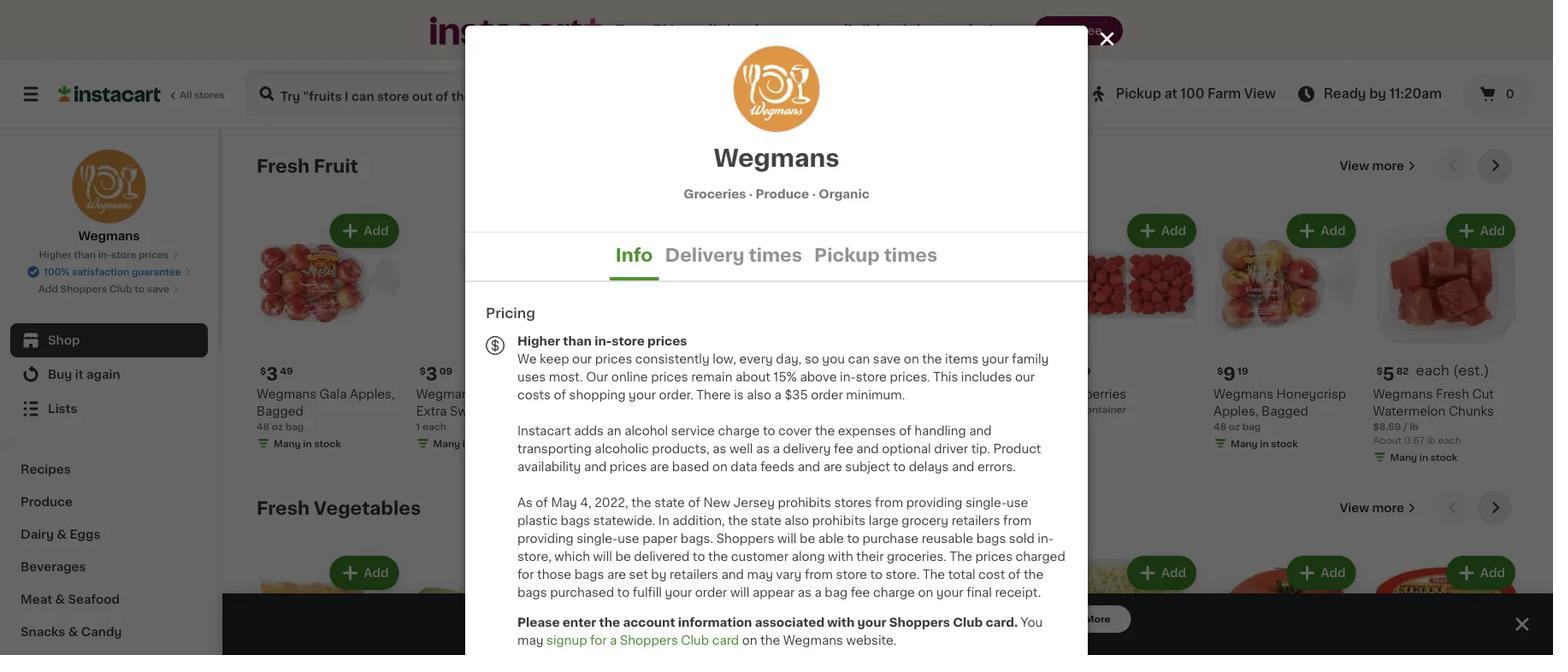 Task type: locate. For each thing, give the bounding box(es) containing it.
grocery
[[902, 515, 949, 526]]

0 vertical spatial also
[[747, 389, 772, 401]]

0 horizontal spatial /
[[606, 422, 610, 431]]

please
[[517, 616, 560, 628]]

2 vertical spatial from
[[805, 568, 833, 580]]

49
[[280, 366, 293, 376], [918, 366, 931, 376]]

1 vertical spatial charge
[[873, 586, 915, 598]]

product group containing 1
[[735, 210, 881, 462]]

1 vertical spatial delivery
[[690, 612, 753, 627]]

0 vertical spatial save
[[147, 284, 169, 294]]

1 horizontal spatial may
[[747, 568, 773, 580]]

48 inside wegmans gala apples, bagged 48 oz bag
[[257, 422, 270, 431]]

bagged inside wegmans gala apples, bagged 48 oz bag
[[257, 405, 303, 417]]

3 / from the left
[[1404, 422, 1408, 431]]

each (est.) for 1
[[775, 364, 848, 378]]

higher inside higher than in-store prices link
[[39, 250, 72, 260]]

1 / from the left
[[606, 422, 610, 431]]

1 horizontal spatial 1
[[745, 365, 753, 383]]

buy it again link
[[10, 358, 208, 392]]

$ up wegmans gala apples, bagged 48 oz bag
[[260, 366, 266, 376]]

higher up 100%
[[39, 250, 72, 260]]

3 about from the left
[[1373, 435, 1402, 445]]

a inside we keep our prices consistently low, every day, so you can save on the items your family uses most. our online prices remain about 15% above in-store prices. this includes our costs of shopping your order. there is also a $35 order minimum.
[[775, 389, 782, 401]]

2 49 from the left
[[918, 366, 931, 376]]

2 horizontal spatial /
[[1404, 422, 1408, 431]]

1 horizontal spatial free
[[1078, 25, 1103, 37]]

1 vertical spatial view more button
[[1333, 491, 1423, 525]]

apples up $3.49
[[735, 405, 777, 417]]

1 horizontal spatial honeycrisp
[[1277, 388, 1346, 400]]

to down the "guarantee"
[[135, 284, 145, 294]]

times for delivery times
[[749, 246, 802, 264]]

order inside as of may 4, 2022, the state of new jersey prohibits stores from providing single-use plastic bags statewide. in addition, the state also prohibits large grocery retailers from providing single-use paper bags. shoppers will be able to purchase reusable bags sold in- store, which will be delivered to the customer along with their groceries. the prices charged for those bags are set by retailers and may vary from store to store. the total cost of the bags purchased to fulfill your order will appear as a bag fee charge on your final receipt.
[[695, 586, 727, 598]]

2 apples from the left
[[735, 405, 777, 417]]

save
[[147, 284, 169, 294], [873, 353, 901, 365]]

it
[[75, 369, 84, 381]]

will
[[778, 532, 797, 544], [593, 550, 612, 562], [730, 586, 750, 598]]

89
[[1078, 366, 1091, 376]]

1 item carousel region from the top
[[257, 149, 1519, 477]]

vary
[[776, 568, 802, 580]]

use
[[1007, 497, 1029, 509], [618, 532, 640, 544]]

1 view more from the top
[[1340, 160, 1405, 172]]

1 horizontal spatial about
[[735, 435, 764, 445]]

also inside we keep our prices consistently low, every day, so you can save on the items your family uses most. our online prices remain about 15% above in-store prices. this includes our costs of shopping your order. there is also a $35 order minimum.
[[747, 389, 772, 401]]

None search field
[[245, 70, 811, 118]]

0 vertical spatial order
[[811, 389, 843, 401]]

0 vertical spatial higher
[[39, 250, 72, 260]]

1 vertical spatial honeycrisp
[[576, 405, 645, 417]]

shoppers inside as of may 4, 2022, the state of new jersey prohibits stores from providing single-use plastic bags statewide. in addition, the state also prohibits large grocery retailers from providing single-use paper bags. shoppers will be able to purchase reusable bags sold in- store, which will be delivered to the customer along with their groceries. the prices charged for those bags are set by retailers and may vary from store to store. the total cost of the bags purchased to fulfill your order will appear as a bag fee charge on your final receipt.
[[716, 532, 775, 544]]

wegmans
[[714, 146, 840, 170], [78, 230, 140, 242], [257, 388, 316, 400], [416, 388, 476, 400], [576, 388, 636, 400], [735, 388, 795, 400], [1214, 388, 1274, 400], [1373, 388, 1433, 400], [783, 634, 843, 646]]

48 inside wegmans honeycrisp apples, bagged 48 oz bag
[[1214, 422, 1227, 431]]

apples inside wegmans organic honeycrisp apples $4.59 / lb about 0.46 lb each
[[648, 405, 690, 417]]

adds
[[574, 425, 604, 437]]

all stores link
[[58, 70, 226, 118]]

each inside wegmans fresh cut watermelon chunks $8.69 / lb about 0.67 lb each
[[1438, 435, 1461, 445]]

recipes link
[[10, 453, 208, 486]]

order up information
[[695, 586, 727, 598]]

many
[[912, 422, 939, 431], [274, 439, 301, 448], [433, 439, 460, 448], [1231, 439, 1258, 448], [593, 452, 620, 462], [1390, 452, 1417, 462]]

1 inside $1.48 each (estimated) "element"
[[745, 365, 753, 383]]

1 horizontal spatial delivery
[[783, 443, 831, 455]]

all
[[180, 90, 192, 100]]

every left eligible
[[789, 24, 831, 38]]

view more for fruit
[[1340, 160, 1405, 172]]

the down charged
[[1024, 568, 1044, 580]]

total
[[948, 568, 976, 580]]

3
[[266, 365, 278, 383], [426, 365, 438, 383], [904, 365, 916, 383], [817, 612, 826, 627]]

0 vertical spatial view more button
[[1333, 149, 1423, 183]]

3 up cantaloupes
[[904, 365, 916, 383]]

0 button
[[1463, 74, 1533, 115]]

$ 3 49 up wegmans gala apples, bagged 48 oz bag
[[260, 365, 293, 383]]

1 (est.) from the left
[[653, 364, 690, 378]]

charge inside as of may 4, 2022, the state of new jersey prohibits stores from providing single-use plastic bags statewide. in addition, the state also prohibits large grocery retailers from providing single-use paper bags. shoppers will be able to purchase reusable bags sold in- store, which will be delivered to the customer along with their groceries. the prices charged for those bags are set by retailers and may vary from store to store. the total cost of the bags purchased to fulfill your order will appear as a bag fee charge on your final receipt.
[[873, 586, 915, 598]]

as of may 4, 2022, the state of new jersey prohibits stores from providing single-use plastic bags statewide. in addition, the state also prohibits large grocery retailers from providing single-use paper bags. shoppers will be able to purchase reusable bags sold in- store, which will be delivered to the customer along with their groceries. the prices charged for those bags are set by retailers and may vary from store to store. the total cost of the bags purchased to fulfill your order will appear as a bag fee charge on your final receipt.
[[517, 497, 1066, 598]]

you may
[[517, 616, 1043, 646]]

0 vertical spatial use
[[1007, 497, 1029, 509]]

/ up 0.42
[[765, 422, 769, 431]]

your down total
[[936, 586, 964, 598]]

more
[[1372, 160, 1405, 172], [1372, 502, 1405, 514]]

1 about from the left
[[576, 435, 604, 445]]

signup
[[547, 634, 587, 646]]

1 vertical spatial view more
[[1340, 502, 1405, 514]]

/ inside wegmans fresh cut watermelon chunks $8.69 / lb about 0.67 lb each
[[1404, 422, 1408, 431]]

our
[[572, 353, 592, 365], [1015, 371, 1035, 383]]

0 vertical spatial single-
[[966, 497, 1007, 509]]

earn
[[615, 24, 649, 38]]

1 horizontal spatial /
[[765, 422, 769, 431]]

0 horizontal spatial higher
[[39, 250, 72, 260]]

2 vertical spatial view
[[1340, 502, 1370, 514]]

1 vertical spatial our
[[1015, 371, 1035, 383]]

item carousel region
[[257, 149, 1519, 477], [257, 491, 1519, 655]]

0 vertical spatial than
[[74, 250, 96, 260]]

shoppers down satisfaction
[[60, 284, 107, 294]]

1 vertical spatial higher than in-store prices
[[517, 335, 687, 347]]

2 each (est.) from the left
[[775, 364, 848, 378]]

shoppers inside add shoppers club to save link
[[60, 284, 107, 294]]

errors.
[[978, 461, 1016, 473]]

3 each (est.) from the left
[[1416, 364, 1490, 378]]

store inside as of may 4, 2022, the state of new jersey prohibits stores from providing single-use plastic bags statewide. in addition, the state also prohibits large grocery retailers from providing single-use paper bags. shoppers will be able to purchase reusable bags sold in- store, which will be delivered to the customer along with their groceries. the prices charged for those bags are set by retailers and may vary from store to store. the total cost of the bags purchased to fulfill your order will appear as a bag fee charge on your final receipt.
[[836, 568, 867, 580]]

wegmans for organic
[[576, 388, 636, 400]]

on inside as of may 4, 2022, the state of new jersey prohibits stores from providing single-use plastic bags statewide. in addition, the state also prohibits large grocery retailers from providing single-use paper bags. shoppers will be able to purchase reusable bags sold in- store, which will be delivered to the customer along with their groceries. the prices charged for those bags are set by retailers and may vary from store to store. the total cost of the bags purchased to fulfill your order will appear as a bag fee charge on your final receipt.
[[918, 586, 933, 598]]

1 vertical spatial stores
[[834, 497, 872, 509]]

1 inside wegmans pineapple, extra sweet 1 each
[[416, 422, 420, 431]]

lists link
[[10, 392, 208, 426]]

on inside instacart adds an alcohol service charge to cover the expenses of handling and transporting alcoholic products, as well as a delivery fee and optional driver tip. product availability and prices are based on data feeds and are subject to delays and errors.
[[712, 461, 728, 473]]

0 horizontal spatial 49
[[280, 366, 293, 376]]

enter
[[563, 616, 596, 628]]

honeycrisp inside wegmans honeycrisp apples, bagged 48 oz bag
[[1277, 388, 1346, 400]]

$2.13 each (estimated) element
[[576, 363, 722, 385]]

about inside 'wegmans sugar bee apples $3.49 / lb about 0.42 lb each'
[[735, 435, 764, 445]]

& right meat at the bottom
[[55, 594, 65, 606]]

1 49 from the left
[[280, 366, 293, 376]]

costs
[[517, 389, 551, 401]]

use down statewide.
[[618, 532, 640, 544]]

pricing
[[486, 306, 535, 320]]

of inside instacart adds an alcohol service charge to cover the expenses of handling and transporting alcoholic products, as well as a delivery fee and optional driver tip. product availability and prices are based on data feeds and are subject to delays and errors.
[[899, 425, 912, 437]]

1 more from the top
[[1372, 160, 1405, 172]]

fresh left vegetables
[[257, 499, 310, 517]]

organic down $2.13 each (estimated) element
[[639, 388, 686, 400]]

fee up "orders" at the bottom of the page
[[851, 586, 870, 598]]

5
[[1383, 365, 1395, 383]]

again
[[86, 369, 120, 381]]

free inside treatment tracker modal dialog
[[656, 612, 687, 627]]

also down about
[[747, 389, 772, 401]]

1 horizontal spatial providing
[[906, 497, 963, 509]]

& left candy
[[68, 626, 78, 638]]

1 horizontal spatial the
[[950, 550, 972, 562]]

(est.) for 1
[[812, 364, 848, 378]]

view more button for fresh vegetables
[[1333, 491, 1423, 525]]

are inside as of may 4, 2022, the state of new jersey prohibits stores from providing single-use plastic bags statewide. in addition, the state also prohibits large grocery retailers from providing single-use paper bags. shoppers will be able to purchase reusable bags sold in- store, which will be delivered to the customer along with their groceries. the prices charged for those bags are set by retailers and may vary from store to store. the total cost of the bags purchased to fulfill your order will appear as a bag fee charge on your final receipt.
[[607, 568, 626, 580]]

lists
[[48, 403, 77, 415]]

1 times from the left
[[749, 246, 802, 264]]

of up addition,
[[688, 497, 701, 509]]

along
[[792, 550, 825, 562]]

view more
[[1340, 160, 1405, 172], [1340, 502, 1405, 514]]

instacart
[[517, 425, 571, 437]]

1 horizontal spatial times
[[884, 246, 938, 264]]

delivery up signup for a shoppers club card on the wegmans website.
[[690, 612, 753, 627]]

3 right next
[[817, 612, 826, 627]]

49 left the this at the bottom right
[[918, 366, 931, 376]]

2 view more button from the top
[[1333, 491, 1423, 525]]

wegmans down $ 3 09
[[416, 388, 476, 400]]

fee inside as of may 4, 2022, the state of new jersey prohibits stores from providing single-use plastic bags statewide. in addition, the state also prohibits large grocery retailers from providing single-use paper bags. shoppers will be able to purchase reusable bags sold in- store, which will be delivered to the customer along with their groceries. the prices charged for those bags are set by retailers and may vary from store to store. the total cost of the bags purchased to fulfill your order will appear as a bag fee charge on your final receipt.
[[851, 586, 870, 598]]

service
[[671, 425, 715, 437]]

prices
[[139, 250, 169, 260], [648, 335, 687, 347], [595, 353, 632, 365], [651, 371, 688, 383], [610, 461, 647, 473], [975, 550, 1013, 562]]

$ 9 19
[[1217, 365, 1248, 383]]

1 $ 3 49 from the left
[[260, 365, 293, 383]]

a up get free delivery on next 3 orders • add $10.00 to qualify.
[[815, 586, 822, 598]]

prices up the "guarantee"
[[139, 250, 169, 260]]

2 vertical spatial club
[[681, 634, 709, 646]]

2 bagged from the left
[[1262, 405, 1309, 417]]

more for fresh fruit
[[1372, 160, 1405, 172]]

delivery down cover
[[783, 443, 831, 455]]

each (est.)
[[616, 364, 690, 378], [775, 364, 848, 378], [1416, 364, 1490, 378]]

optional
[[882, 443, 931, 455]]

instacart logo image
[[58, 84, 161, 104]]

more for fresh vegetables
[[1372, 502, 1405, 514]]

fee down the expenses
[[834, 443, 853, 455]]

receipt.
[[995, 586, 1041, 598]]

1 horizontal spatial apples,
[[1214, 405, 1259, 417]]

3 $ from the left
[[579, 366, 585, 376]]

tab list containing info
[[465, 233, 1088, 281]]

groceries
[[684, 188, 746, 200]]

1 horizontal spatial organic
[[639, 388, 686, 400]]

0 vertical spatial view more
[[1340, 160, 1405, 172]]

(est.) inside $5.82 each (estimated) element
[[1453, 364, 1490, 378]]

/
[[606, 422, 610, 431], [765, 422, 769, 431], [1404, 422, 1408, 431]]

a left $35
[[775, 389, 782, 401]]

in down 0.46
[[622, 452, 631, 462]]

2 times from the left
[[884, 246, 938, 264]]

fee
[[834, 443, 853, 455], [851, 586, 870, 598]]

(est.) for 5
[[1453, 364, 1490, 378]]

single- up which
[[577, 532, 618, 544]]

the
[[950, 550, 972, 562], [923, 568, 945, 580]]

are left subject
[[823, 461, 842, 473]]

bag for 3
[[285, 422, 304, 431]]

higher than in-store prices link
[[39, 248, 179, 262]]

1 horizontal spatial save
[[873, 353, 901, 365]]

$ left 82
[[1377, 366, 1383, 376]]

1 vertical spatial state
[[751, 515, 782, 526]]

back
[[727, 24, 763, 38]]

2 more from the top
[[1372, 502, 1405, 514]]

chunks
[[1449, 405, 1494, 417]]

wegmans for fresh
[[1373, 388, 1433, 400]]

club down the 100% satisfaction guarantee
[[109, 284, 132, 294]]

2 / from the left
[[765, 422, 769, 431]]

0 vertical spatial 1
[[745, 365, 753, 383]]

lb right 0.46
[[631, 435, 639, 445]]

fresh left fruit
[[257, 157, 310, 175]]

close modal image
[[1097, 28, 1118, 50]]

0 horizontal spatial may
[[517, 634, 544, 646]]

1 horizontal spatial bag
[[825, 586, 848, 598]]

each (est.) inside $2.13 each (estimated) element
[[616, 364, 690, 378]]

to up the sponsored badge image
[[763, 425, 775, 437]]

1 bagged from the left
[[257, 405, 303, 417]]

0 vertical spatial will
[[778, 532, 797, 544]]

1 vertical spatial save
[[873, 353, 901, 365]]

to down optional
[[894, 461, 906, 473]]

the down the groceries.
[[923, 568, 945, 580]]

state down jersey
[[751, 515, 782, 526]]

each (est.) up 'sugar'
[[775, 364, 848, 378]]

on down appear
[[756, 612, 775, 627]]

1 vertical spatial apples,
[[1214, 405, 1259, 417]]

$ inside $ 5 82
[[1377, 366, 1383, 376]]

of up receipt.
[[1008, 568, 1021, 580]]

add inside treatment tracker modal dialog
[[892, 612, 922, 627]]

1 horizontal spatial charge
[[873, 586, 915, 598]]

1 horizontal spatial pickup
[[1116, 88, 1161, 100]]

and up tip.
[[969, 425, 992, 437]]

order.
[[659, 389, 694, 401]]

0 horizontal spatial be
[[615, 550, 631, 562]]

0 vertical spatial every
[[789, 24, 831, 38]]

2 horizontal spatial each (est.)
[[1416, 364, 1490, 378]]

the inside instacart adds an alcohol service charge to cover the expenses of handling and transporting alcoholic products, as well as a delivery fee and optional driver tip. product availability and prices are based on data feeds and are subject to delays and errors.
[[815, 425, 835, 437]]

fee inside instacart adds an alcohol service charge to cover the expenses of handling and transporting alcoholic products, as well as a delivery fee and optional driver tip. product availability and prices are based on data feeds and are subject to delays and errors.
[[834, 443, 853, 455]]

single- down the errors.
[[966, 497, 1007, 509]]

/ up 0.46
[[606, 422, 610, 431]]

1 horizontal spatial produce
[[756, 188, 809, 200]]

0 horizontal spatial for
[[517, 568, 534, 580]]

1 vertical spatial use
[[618, 532, 640, 544]]

& for dairy
[[57, 529, 67, 541]]

48
[[754, 366, 768, 376], [257, 422, 270, 431], [1214, 422, 1227, 431]]

honeycrisp inside wegmans organic honeycrisp apples $4.59 / lb about 0.46 lb each
[[576, 405, 645, 417]]

2 horizontal spatial 48
[[1214, 422, 1227, 431]]

1 view more button from the top
[[1333, 149, 1423, 183]]

(est.) inside $1.48 each (estimated) "element"
[[812, 364, 848, 378]]

wegmans inside 'wegmans sugar bee apples $3.49 / lb about 0.42 lb each'
[[735, 388, 795, 400]]

apples, inside wegmans honeycrisp apples, bagged 48 oz bag
[[1214, 405, 1259, 417]]

about down $4.59
[[576, 435, 604, 445]]

1 $ from the left
[[260, 366, 266, 376]]

about
[[576, 435, 604, 445], [735, 435, 764, 445], [1373, 435, 1402, 445]]

48 inside $ 1 48
[[754, 366, 768, 376]]

2 view more from the top
[[1340, 502, 1405, 514]]

oz for 9
[[1229, 422, 1240, 431]]

apples, down $ 9 19
[[1214, 405, 1259, 417]]

stock down alcohol
[[633, 452, 660, 462]]

product group containing 2
[[576, 210, 722, 467]]

wegmans inside wegmans honeycrisp apples, bagged 48 oz bag
[[1214, 388, 1274, 400]]

by down delivered
[[651, 568, 667, 580]]

item carousel region containing fresh vegetables
[[257, 491, 1519, 655]]

also
[[747, 389, 772, 401], [785, 515, 809, 526]]

$ 3 49 for wegmans gala apples, bagged
[[260, 365, 293, 383]]

1 vertical spatial organic
[[577, 346, 616, 356]]

prices up consistently
[[648, 335, 687, 347]]

pickup inside 'pickup at 100 farm view' popup button
[[1116, 88, 1161, 100]]

of down most.
[[554, 389, 566, 401]]

$ 3 49 up cantaloupes
[[898, 365, 931, 383]]

every up $ 1 48
[[740, 353, 773, 365]]

in- up 100% satisfaction guarantee button
[[98, 250, 111, 260]]

meat & seafood
[[21, 594, 120, 606]]

each (est.) for 2
[[616, 364, 690, 378]]

main content
[[222, 128, 1553, 655]]

bag inside wegmans honeycrisp apples, bagged 48 oz bag
[[1243, 422, 1261, 431]]

$ 3 49 for cantaloupes
[[898, 365, 931, 383]]

pickup inside pickup times tab
[[814, 246, 880, 264]]

0 horizontal spatial our
[[572, 353, 592, 365]]

wegmans inside wegmans organic honeycrisp apples $4.59 / lb about 0.46 lb each
[[576, 388, 636, 400]]

organic up pickup times
[[819, 188, 870, 200]]

1 vertical spatial will
[[593, 550, 612, 562]]

products,
[[652, 443, 710, 455]]

(est.) inside $2.13 each (estimated) element
[[653, 364, 690, 378]]

2 horizontal spatial about
[[1373, 435, 1402, 445]]

availability
[[517, 461, 581, 473]]

2 horizontal spatial bag
[[1243, 422, 1261, 431]]

stores inside as of may 4, 2022, the state of new jersey prohibits stores from providing single-use plastic bags statewide. in addition, the state also prohibits large grocery retailers from providing single-use paper bags. shoppers will be able to purchase reusable bags sold in- store, which will be delivered to the customer along with their groceries. the prices charged for those bags are set by retailers and may vary from store to store. the total cost of the bags purchased to fulfill your order will appear as a bag fee charge on your final receipt.
[[834, 497, 872, 509]]

oz inside wegmans honeycrisp apples, bagged 48 oz bag
[[1229, 422, 1240, 431]]

delivery inside treatment tracker modal dialog
[[690, 612, 753, 627]]

store up the minimum.
[[856, 371, 887, 383]]

apples, inside wegmans gala apples, bagged 48 oz bag
[[350, 388, 395, 400]]

0 horizontal spatial by
[[651, 568, 667, 580]]

/ inside wegmans organic honeycrisp apples $4.59 / lb about 0.46 lb each
[[606, 422, 610, 431]]

as down vary
[[798, 586, 812, 598]]

express icon image
[[430, 17, 601, 45]]

providing up grocery
[[906, 497, 963, 509]]

pickup for pickup at 100 farm view
[[1116, 88, 1161, 100]]

1 vertical spatial more
[[1372, 502, 1405, 514]]

about inside wegmans fresh cut watermelon chunks $8.69 / lb about 0.67 lb each
[[1373, 435, 1402, 445]]

many down wegmans honeycrisp apples, bagged 48 oz bag
[[1231, 439, 1258, 448]]

0 horizontal spatial bagged
[[257, 405, 303, 417]]

are left "set"
[[607, 568, 626, 580]]

0 vertical spatial apples,
[[350, 388, 395, 400]]

for
[[517, 568, 534, 580], [590, 634, 607, 646]]

/ for organic
[[606, 422, 610, 431]]

0 vertical spatial pickup
[[1116, 88, 1161, 100]]

2 $ from the left
[[420, 366, 426, 376]]

& left eggs on the bottom
[[57, 529, 67, 541]]

1 horizontal spatial (est.)
[[812, 364, 848, 378]]

·
[[749, 188, 753, 200], [812, 188, 816, 200]]

1 · from the left
[[749, 188, 753, 200]]

1 horizontal spatial each (est.)
[[775, 364, 848, 378]]

each (est.) inside $1.48 each (estimated) "element"
[[775, 364, 848, 378]]

product group
[[257, 210, 402, 454], [416, 210, 562, 454], [576, 210, 722, 467], [735, 210, 881, 462], [895, 210, 1041, 437], [1054, 210, 1200, 416], [1214, 210, 1360, 454], [1373, 210, 1519, 467], [257, 553, 402, 655], [416, 553, 562, 655], [576, 553, 722, 655], [735, 553, 881, 655], [895, 553, 1041, 655], [1054, 553, 1200, 655], [1214, 553, 1360, 655], [1373, 553, 1519, 655]]

& inside "link"
[[55, 594, 65, 606]]

2 vertical spatial &
[[68, 626, 78, 638]]

each (est.) inside $5.82 each (estimated) element
[[1416, 364, 1490, 378]]

apples
[[648, 405, 690, 417], [735, 405, 777, 417]]

1 vertical spatial retailers
[[670, 568, 718, 580]]

store up online in the bottom left of the page
[[612, 335, 645, 347]]

view more button down ready by 11:20am
[[1333, 149, 1423, 183]]

apples, for 9
[[1214, 405, 1259, 417]]

wegmans for pineapple,
[[416, 388, 476, 400]]

3 (est.) from the left
[[1453, 364, 1490, 378]]

bag inside wegmans gala apples, bagged 48 oz bag
[[285, 422, 304, 431]]

100
[[1181, 88, 1205, 100]]

0 horizontal spatial save
[[147, 284, 169, 294]]

bag for 9
[[1243, 422, 1261, 431]]

store,
[[517, 550, 552, 562]]

1 vertical spatial also
[[785, 515, 809, 526]]

on left data
[[712, 461, 728, 473]]

wegmans inside wegmans pineapple, extra sweet 1 each
[[416, 388, 476, 400]]

candy
[[81, 626, 122, 638]]

$ inside $ 3 09
[[420, 366, 426, 376]]

also inside as of may 4, 2022, the state of new jersey prohibits stores from providing single-use plastic bags statewide. in addition, the state also prohibits large grocery retailers from providing single-use paper bags. shoppers will be able to purchase reusable bags sold in- store, which will be delivered to the customer along with their groceries. the prices charged for those bags are set by retailers and may vary from store to store. the total cost of the bags purchased to fulfill your order will appear as a bag fee charge on your final receipt.
[[785, 515, 809, 526]]

/ inside 'wegmans sugar bee apples $3.49 / lb about 0.42 lb each'
[[765, 422, 769, 431]]

0 horizontal spatial wegmans logo image
[[71, 149, 147, 224]]

from up sold
[[1003, 515, 1032, 526]]

1 horizontal spatial also
[[785, 515, 809, 526]]

bagged inside wegmans honeycrisp apples, bagged 48 oz bag
[[1262, 405, 1309, 417]]

by
[[1370, 88, 1387, 100], [651, 568, 667, 580]]

as inside as of may 4, 2022, the state of new jersey prohibits stores from providing single-use plastic bags statewide. in addition, the state also prohibits large grocery retailers from providing single-use paper bags. shoppers will be able to purchase reusable bags sold in- store, which will be delivered to the customer along with their groceries. the prices charged for those bags are set by retailers and may vary from store to store. the total cost of the bags purchased to fulfill your order will appear as a bag fee charge on your final receipt.
[[798, 586, 812, 598]]

7 $ from the left
[[1377, 366, 1383, 376]]

produce right groceries
[[756, 188, 809, 200]]

online
[[611, 371, 648, 383]]

gala
[[320, 388, 347, 400]]

bag
[[285, 422, 304, 431], [1243, 422, 1261, 431], [825, 586, 848, 598]]

$ 1 48
[[739, 365, 768, 383]]

2 $ 3 49 from the left
[[898, 365, 931, 383]]

1 horizontal spatial retailers
[[952, 515, 1000, 526]]

2 (est.) from the left
[[812, 364, 848, 378]]

1 vertical spatial 1
[[416, 422, 420, 431]]

2 item carousel region from the top
[[257, 491, 1519, 655]]

our up 2 in the left of the page
[[572, 353, 592, 365]]

every inside we keep our prices consistently low, every day, so you can save on the items your family uses most. our online prices remain about 15% above in-store prices. this includes our costs of shopping your order. there is also a $35 order minimum.
[[740, 353, 773, 365]]

charge up well
[[718, 425, 760, 437]]

1 vertical spatial by
[[651, 568, 667, 580]]

dairy & eggs
[[21, 529, 100, 541]]

with up website.
[[827, 616, 855, 628]]

with inside as of may 4, 2022, the state of new jersey prohibits stores from providing single-use plastic bags statewide. in addition, the state also prohibits large grocery retailers from providing single-use paper bags. shoppers will be able to purchase reusable bags sold in- store, which will be delivered to the customer along with their groceries. the prices charged for those bags are set by retailers and may vary from store to store. the total cost of the bags purchased to fulfill your order will appear as a bag fee charge on your final receipt.
[[828, 550, 853, 562]]

eligible
[[835, 24, 890, 38]]

0 vertical spatial wegmans logo image
[[734, 46, 819, 132]]

fresh down $5.82 each (estimated) element
[[1436, 388, 1469, 400]]

on inside treatment tracker modal dialog
[[756, 612, 775, 627]]

about inside wegmans organic honeycrisp apples $4.59 / lb about 0.46 lb each
[[576, 435, 604, 445]]

wegmans logo image
[[734, 46, 819, 132], [71, 149, 147, 224]]

tab list
[[465, 233, 1088, 281]]

0 vertical spatial &
[[57, 529, 67, 541]]

0 vertical spatial for
[[517, 568, 534, 580]]

wegmans inside wegmans gala apples, bagged 48 oz bag
[[257, 388, 316, 400]]

each
[[616, 364, 650, 378], [775, 364, 808, 378], [1416, 364, 1450, 378], [422, 422, 446, 431], [642, 435, 665, 445], [801, 435, 824, 445], [1438, 435, 1461, 445]]

2 about from the left
[[735, 435, 764, 445]]

view more down 0.67
[[1340, 502, 1405, 514]]

0 vertical spatial charge
[[718, 425, 760, 437]]

2 horizontal spatial will
[[778, 532, 797, 544]]

many down 0.67
[[1390, 452, 1417, 462]]

2 horizontal spatial are
[[823, 461, 842, 473]]

shoppers down account on the left
[[620, 634, 678, 646]]

apples down order.
[[648, 405, 690, 417]]

higher than in-store prices up 13
[[517, 335, 687, 347]]

19
[[1238, 366, 1248, 376]]

as left well
[[713, 443, 727, 455]]

1 each (est.) from the left
[[616, 364, 690, 378]]

0 horizontal spatial organic
[[577, 346, 616, 356]]

fresh for fresh vegetables
[[257, 499, 310, 517]]

and down alcoholic
[[584, 461, 607, 473]]

transporting
[[517, 443, 592, 455]]

1 apples from the left
[[648, 405, 690, 417]]

0.46
[[607, 435, 628, 445]]

prices up cost
[[975, 550, 1013, 562]]

free
[[1078, 25, 1103, 37], [656, 612, 687, 627]]

0 vertical spatial from
[[875, 497, 903, 509]]

so
[[805, 353, 819, 365]]

1 horizontal spatial stores
[[834, 497, 872, 509]]

providing down plastic
[[517, 532, 574, 544]]

0 vertical spatial honeycrisp
[[1277, 388, 1346, 400]]

store
[[111, 250, 136, 260], [612, 335, 645, 347], [856, 371, 887, 383], [836, 568, 867, 580]]

a right signup
[[610, 634, 617, 646]]

0 vertical spatial organic
[[819, 188, 870, 200]]

earn 5% credit back on every eligible pickup order!
[[615, 24, 994, 38]]

delivery times tab
[[659, 233, 808, 281]]

6 $ from the left
[[1217, 366, 1223, 376]]

the
[[922, 353, 942, 365], [815, 425, 835, 437], [632, 497, 651, 509], [728, 515, 748, 526], [708, 550, 728, 562], [1024, 568, 1044, 580], [599, 616, 620, 628], [760, 634, 780, 646]]

wegmans inside wegmans fresh cut watermelon chunks $8.69 / lb about 0.67 lb each
[[1373, 388, 1433, 400]]

1 horizontal spatial oz
[[1067, 405, 1078, 414]]

1 vertical spatial pickup
[[814, 246, 880, 264]]

free right get
[[656, 612, 687, 627]]

(est.) up 'sugar'
[[812, 364, 848, 378]]

1 horizontal spatial $ 3 49
[[898, 365, 931, 383]]

sponsored badge image
[[735, 448, 787, 458]]

oz inside wegmans gala apples, bagged 48 oz bag
[[272, 422, 283, 431]]

apples inside 'wegmans sugar bee apples $3.49 / lb about 0.42 lb each'
[[735, 405, 777, 417]]

0 vertical spatial the
[[950, 550, 972, 562]]

0 horizontal spatial the
[[923, 568, 945, 580]]

4 $ from the left
[[739, 366, 745, 376]]

fresh
[[257, 157, 310, 175], [1436, 388, 1469, 400], [257, 499, 310, 517]]

0 horizontal spatial 1
[[416, 422, 420, 431]]



Task type: vqa. For each thing, say whether or not it's contained in the screenshot.
Recipe Card Group containing Hanger Steak with Brussels Sprouts and Sweet Potatoes
no



Task type: describe. For each thing, give the bounding box(es) containing it.
wegmans link
[[71, 149, 147, 245]]

delivery inside instacart adds an alcohol service charge to cover the expenses of handling and transporting alcoholic products, as well as a delivery fee and optional driver tip. product availability and prices are based on data feeds and are subject to delays and errors.
[[783, 443, 831, 455]]

in down wegmans gala apples, bagged 48 oz bag
[[303, 439, 312, 448]]

0 vertical spatial prohibits
[[778, 497, 831, 509]]

in down 0.67
[[1420, 452, 1429, 462]]

2 horizontal spatial from
[[1003, 515, 1032, 526]]

to down bags.
[[693, 550, 705, 562]]

$ 3 09
[[420, 365, 453, 383]]

on right back
[[767, 24, 786, 38]]

view more for vegetables
[[1340, 502, 1405, 514]]

sweet
[[450, 405, 488, 417]]

1 vertical spatial prohibits
[[812, 515, 866, 526]]

(est.) for 2
[[653, 364, 690, 378]]

each (est.) for 5
[[1416, 364, 1490, 378]]

the left get
[[599, 616, 620, 628]]

beverages link
[[10, 551, 208, 583]]

bags up purchased
[[575, 568, 604, 580]]

your up website.
[[858, 616, 887, 628]]

& for meat
[[55, 594, 65, 606]]

and down driver
[[952, 461, 975, 473]]

wegmans gala apples, bagged 48 oz bag
[[257, 388, 395, 431]]

lb right 0.42
[[790, 435, 798, 445]]

49 for cantaloupes
[[918, 366, 931, 376]]

view more button for fresh fruit
[[1333, 149, 1423, 183]]

stock up driver
[[952, 422, 979, 431]]

in- inside as of may 4, 2022, the state of new jersey prohibits stores from providing single-use plastic bags statewide. in addition, the state also prohibits large grocery retailers from providing single-use paper bags. shoppers will be able to purchase reusable bags sold in- store, which will be delivered to the customer along with their groceries. the prices charged for those bags are set by retailers and may vary from store to store. the total cost of the bags purchased to fulfill your order will appear as a bag fee charge on your final receipt.
[[1038, 532, 1054, 544]]

1 vertical spatial for
[[590, 634, 607, 646]]

2
[[585, 365, 597, 383]]

2 horizontal spatial organic
[[819, 188, 870, 200]]

0 horizontal spatial will
[[593, 550, 612, 562]]

treatment tracker modal dialog
[[222, 594, 1553, 655]]

0 horizontal spatial club
[[109, 284, 132, 294]]

2 horizontal spatial club
[[953, 616, 983, 628]]

3 for wegmans pineapple, extra sweet
[[426, 365, 438, 383]]

1 horizontal spatial our
[[1015, 371, 1035, 383]]

those
[[537, 568, 572, 580]]

wegmans for honeycrisp
[[1214, 388, 1274, 400]]

account
[[623, 616, 675, 628]]

store.
[[886, 568, 920, 580]]

satisfaction
[[72, 267, 129, 277]]

get
[[624, 612, 652, 627]]

delays
[[909, 461, 949, 473]]

many in stock up driver
[[912, 422, 979, 431]]

in up driver
[[941, 422, 950, 431]]

0 horizontal spatial retailers
[[670, 568, 718, 580]]

each inside wegmans organic honeycrisp apples $4.59 / lb about 0.46 lb each
[[642, 435, 665, 445]]

of right "as"
[[536, 497, 548, 509]]

lb up 0.67
[[1410, 422, 1419, 431]]

product group containing 9
[[1214, 210, 1360, 454]]

buy it again
[[48, 369, 120, 381]]

cut
[[1473, 388, 1494, 400]]

please enter the account information associated with your shoppers club card.
[[517, 616, 1021, 628]]

purchase
[[863, 532, 919, 544]]

many down extra
[[433, 439, 460, 448]]

above
[[800, 371, 837, 383]]

by inside as of may 4, 2022, the state of new jersey prohibits stores from providing single-use plastic bags statewide. in addition, the state also prohibits large grocery retailers from providing single-use paper bags. shoppers will be able to purchase reusable bags sold in- store, which will be delivered to the customer along with their groceries. the prices charged for those bags are set by retailers and may vary from store to store. the total cost of the bags purchased to fulfill your order will appear as a bag fee charge on your final receipt.
[[651, 568, 667, 580]]

$ inside $ 9 19
[[1217, 366, 1223, 376]]

1 horizontal spatial every
[[789, 24, 831, 38]]

prices inside as of may 4, 2022, the state of new jersey prohibits stores from providing single-use plastic bags statewide. in addition, the state also prohibits large grocery retailers from providing single-use paper bags. shoppers will be able to purchase reusable bags sold in- store, which will be delivered to the customer along with their groceries. the prices charged for those bags are set by retailers and may vary from store to store. the total cost of the bags purchased to fulfill your order will appear as a bag fee charge on your final receipt.
[[975, 550, 1013, 562]]

at
[[1165, 88, 1178, 100]]

in- up 13
[[595, 335, 612, 347]]

1 horizontal spatial wegmans logo image
[[734, 46, 819, 132]]

remain
[[691, 371, 733, 383]]

many down wegmans gala apples, bagged 48 oz bag
[[274, 439, 301, 448]]

stock down wegmans pineapple, extra sweet 1 each
[[474, 439, 501, 448]]

fresh inside wegmans fresh cut watermelon chunks $8.69 / lb about 0.67 lb each
[[1436, 388, 1469, 400]]

view for fresh vegetables
[[1340, 502, 1370, 514]]

cover
[[778, 425, 812, 437]]

0.67
[[1404, 435, 1425, 445]]

wegmans down next
[[783, 634, 843, 646]]

website.
[[846, 634, 897, 646]]

0
[[1506, 88, 1515, 100]]

the down please enter the account information associated with your shoppers club card.
[[760, 634, 780, 646]]

bag inside as of may 4, 2022, the state of new jersey prohibits stores from providing single-use plastic bags statewide. in addition, the state also prohibits large grocery retailers from providing single-use paper bags. shoppers will be able to purchase reusable bags sold in- store, which will be delivered to the customer along with their groceries. the prices charged for those bags are set by retailers and may vary from store to store. the total cost of the bags purchased to fulfill your order will appear as a bag fee charge on your final receipt.
[[825, 586, 848, 598]]

your right fulfill
[[665, 586, 692, 598]]

on inside we keep our prices consistently low, every day, so you can save on the items your family uses most. our online prices remain about 15% above in-store prices. this includes our costs of shopping your order. there is also a $35 order minimum.
[[904, 353, 919, 365]]

3 for cantaloupes
[[904, 365, 916, 383]]

0 vertical spatial higher than in-store prices
[[39, 250, 169, 260]]

1 vertical spatial wegmans logo image
[[71, 149, 147, 224]]

the inside we keep our prices consistently low, every day, so you can save on the items your family uses most. our online prices remain about 15% above in-store prices. this includes our costs of shopping your order. there is also a $35 order minimum.
[[922, 353, 942, 365]]

add shoppers club to save
[[38, 284, 169, 294]]

recipes
[[21, 464, 71, 476]]

info tab
[[610, 233, 659, 281]]

$5.82 each (estimated) element
[[1373, 363, 1519, 385]]

$ inside $ 1 48
[[739, 366, 745, 376]]

fresh vegetables
[[257, 499, 421, 517]]

more
[[1085, 615, 1111, 624]]

fresh fruit
[[257, 157, 358, 175]]

& for snacks
[[68, 626, 78, 638]]

bagged for 9
[[1262, 405, 1309, 417]]

the up statewide.
[[632, 497, 651, 509]]

of inside we keep our prices consistently low, every day, so you can save on the items your family uses most. our online prices remain about 15% above in-store prices. this includes our costs of shopping your order. there is also a $35 order minimum.
[[554, 389, 566, 401]]

bagged for 3
[[257, 405, 303, 417]]

lb right 0.67
[[1427, 435, 1436, 445]]

0 horizontal spatial as
[[713, 443, 727, 455]]

0 vertical spatial our
[[572, 353, 592, 365]]

1 horizontal spatial as
[[756, 443, 770, 455]]

free for get
[[656, 612, 687, 627]]

apples for sugar
[[735, 405, 777, 417]]

their
[[856, 550, 884, 562]]

vegetables
[[314, 499, 421, 517]]

family
[[1012, 353, 1049, 365]]

1 vertical spatial single-
[[577, 532, 618, 544]]

organic inside wegmans organic honeycrisp apples $4.59 / lb about 0.46 lb each
[[639, 388, 686, 400]]

for inside as of may 4, 2022, the state of new jersey prohibits stores from providing single-use plastic bags statewide. in addition, the state also prohibits large grocery retailers from providing single-use paper bags. shoppers will be able to purchase reusable bags sold in- store, which will be delivered to the customer along with their groceries. the prices charged for those bags are set by retailers and may vary from store to store. the total cost of the bags purchased to fulfill your order will appear as a bag fee charge on your final receipt.
[[517, 568, 534, 580]]

48 for 9
[[1214, 422, 1227, 431]]

save inside we keep our prices consistently low, every day, so you can save on the items your family uses most. our online prices remain about 15% above in-store prices. this includes our costs of shopping your order. there is also a $35 order minimum.
[[873, 353, 901, 365]]

12
[[1054, 405, 1064, 414]]

in down sweet
[[463, 439, 471, 448]]

0.42
[[766, 435, 787, 445]]

prices down consistently
[[651, 371, 688, 383]]

signup for a shoppers club card on the wegmans website.
[[547, 634, 897, 646]]

as
[[517, 497, 533, 509]]

wegmans up groceries · produce · organic
[[714, 146, 840, 170]]

$ 2 13
[[579, 365, 609, 383]]

3 inside treatment tracker modal dialog
[[817, 612, 826, 627]]

0 horizontal spatial from
[[805, 568, 833, 580]]

shopping
[[569, 389, 626, 401]]

order inside we keep our prices consistently low, every day, so you can save on the items your family uses most. our online prices remain about 15% above in-store prices. this includes our costs of shopping your order. there is also a $35 order minimum.
[[811, 389, 843, 401]]

pickup
[[893, 24, 944, 38]]

1 vertical spatial than
[[563, 335, 592, 347]]

to inside add shoppers club to save link
[[135, 284, 145, 294]]

0 vertical spatial be
[[800, 532, 815, 544]]

0 vertical spatial produce
[[756, 188, 809, 200]]

plastic
[[517, 515, 558, 526]]

snacks & candy link
[[10, 616, 208, 648]]

apples for organic
[[648, 405, 690, 417]]

times for pickup times
[[884, 246, 938, 264]]

apples, for 3
[[350, 388, 395, 400]]

13
[[599, 366, 609, 376]]

the down bags.
[[708, 550, 728, 562]]

1 vertical spatial higher
[[517, 335, 560, 347]]

1 horizontal spatial state
[[751, 515, 782, 526]]

pickup at 100 farm view button
[[1089, 70, 1276, 118]]

day,
[[776, 353, 802, 365]]

delivered
[[634, 550, 690, 562]]

to right able
[[847, 532, 860, 544]]

prices up 13
[[595, 353, 632, 365]]

guarantee
[[132, 267, 181, 277]]

2 · from the left
[[812, 188, 816, 200]]

in- inside higher than in-store prices link
[[98, 250, 111, 260]]

may
[[551, 497, 577, 509]]

set
[[629, 568, 648, 580]]

and up subject
[[856, 443, 879, 455]]

bags left sold
[[977, 532, 1006, 544]]

1 horizontal spatial by
[[1370, 88, 1387, 100]]

pickup times tab
[[808, 233, 944, 281]]

1 vertical spatial the
[[923, 568, 945, 580]]

many in stock down wegmans gala apples, bagged 48 oz bag
[[274, 439, 341, 448]]

1 horizontal spatial from
[[875, 497, 903, 509]]

data
[[731, 461, 758, 473]]

we keep our prices consistently low, every day, so you can save on the items your family uses most. our online prices remain about 15% above in-store prices. this includes our costs of shopping your order. there is also a $35 order minimum.
[[517, 353, 1049, 401]]

wegmans up higher than in-store prices link
[[78, 230, 140, 242]]

orders
[[830, 612, 880, 627]]

wegmans sugar bee apples $3.49 / lb about 0.42 lb each
[[735, 388, 860, 445]]

many in stock down sweet
[[433, 439, 501, 448]]

1 vertical spatial providing
[[517, 532, 574, 544]]

charged
[[1016, 550, 1066, 562]]

produce link
[[10, 486, 208, 518]]

includes
[[961, 371, 1012, 383]]

extra
[[416, 405, 447, 417]]

is
[[734, 389, 744, 401]]

1 vertical spatial with
[[827, 616, 855, 628]]

alcohol
[[625, 425, 668, 437]]

all stores
[[180, 90, 225, 100]]

a inside instacart adds an alcohol service charge to cover the expenses of handling and transporting alcoholic products, as well as a delivery fee and optional driver tip. product availability and prices are based on data feeds and are subject to delays and errors.
[[773, 443, 780, 455]]

48 for 3
[[257, 422, 270, 431]]

store inside we keep our prices consistently low, every day, so you can save on the items your family uses most. our online prices remain about 15% above in-store prices. this includes our costs of shopping your order. there is also a $35 order minimum.
[[856, 371, 887, 383]]

1 horizontal spatial single-
[[966, 497, 1007, 509]]

your up includes
[[982, 353, 1009, 365]]

each inside wegmans pineapple, extra sweet 1 each
[[422, 422, 446, 431]]

fulfill
[[633, 586, 662, 598]]

49 for wegmans gala apples, bagged
[[280, 366, 293, 376]]

4,
[[580, 497, 592, 509]]

groceries.
[[887, 550, 947, 562]]

stock down wegmans gala apples, bagged 48 oz bag
[[314, 439, 341, 448]]

many in stock down 0.46
[[593, 452, 660, 462]]

a inside as of may 4, 2022, the state of new jersey prohibits stores from providing single-use plastic bags statewide. in addition, the state also prohibits large grocery retailers from providing single-use paper bags. shoppers will be able to purchase reusable bags sold in- store, which will be delivered to the customer along with their groceries. the prices charged for those bags are set by retailers and may vary from store to store. the total cost of the bags purchased to fulfill your order will appear as a bag fee charge on your final receipt.
[[815, 586, 822, 598]]

your down $2.13 each (estimated) element
[[629, 389, 656, 401]]

main content containing fresh fruit
[[222, 128, 1553, 655]]

0 vertical spatial state
[[654, 497, 685, 509]]

$ inside $ 2 13
[[579, 366, 585, 376]]

may inside as of may 4, 2022, the state of new jersey prohibits stores from providing single-use plastic bags statewide. in addition, the state also prohibits large grocery retailers from providing single-use paper bags. shoppers will be able to purchase reusable bags sold in- store, which will be delivered to the customer along with their groceries. the prices charged for those bags are set by retailers and may vary from store to store. the total cost of the bags purchased to fulfill your order will appear as a bag fee charge on your final receipt.
[[747, 568, 773, 580]]

5%
[[652, 24, 675, 38]]

can
[[848, 353, 870, 365]]

and right feeds
[[798, 461, 820, 473]]

about for sugar
[[735, 435, 764, 445]]

wegmans pineapple, extra sweet 1 each
[[416, 388, 542, 431]]

bags.
[[681, 532, 713, 544]]

add shoppers club to save link
[[38, 282, 180, 296]]

jersey
[[734, 497, 775, 509]]

store up the 100% satisfaction guarantee
[[111, 250, 136, 260]]

0 horizontal spatial stores
[[194, 90, 225, 100]]

lb up 0.46
[[613, 422, 622, 431]]

addition,
[[673, 515, 725, 526]]

100% satisfaction guarantee
[[44, 267, 181, 277]]

to down 'their'
[[870, 568, 883, 580]]

dairy & eggs link
[[10, 518, 208, 551]]

0 vertical spatial view
[[1244, 88, 1276, 100]]

09
[[439, 366, 453, 376]]

the down jersey
[[728, 515, 748, 526]]

charge inside instacart adds an alcohol service charge to cover the expenses of handling and transporting alcoholic products, as well as a delivery fee and optional driver tip. product availability and prices are based on data feeds and are subject to delays and errors.
[[718, 425, 760, 437]]

produce inside produce link
[[21, 496, 73, 508]]

product group containing 5
[[1373, 210, 1519, 467]]

each inside "element"
[[775, 364, 808, 378]]

oz inside raspberries 12 oz container
[[1067, 405, 1078, 414]]

free for try
[[1078, 25, 1103, 37]]

shoppers right •
[[889, 616, 950, 628]]

many in stock down wegmans honeycrisp apples, bagged 48 oz bag
[[1231, 439, 1298, 448]]

ready by 11:20am link
[[1296, 84, 1442, 104]]

prices inside instacart adds an alcohol service charge to cover the expenses of handling and transporting alcoholic products, as well as a delivery fee and optional driver tip. product availability and prices are based on data feeds and are subject to delays and errors.
[[610, 461, 647, 473]]

0 horizontal spatial use
[[618, 532, 640, 544]]

each inside 'wegmans sugar bee apples $3.49 / lb about 0.42 lb each'
[[801, 435, 824, 445]]

1 horizontal spatial are
[[650, 461, 669, 473]]

bags down those
[[517, 586, 547, 598]]

feeds
[[761, 461, 795, 473]]

view for fresh fruit
[[1340, 160, 1370, 172]]

farm
[[1208, 88, 1241, 100]]

many down 0.46
[[593, 452, 620, 462]]

1 horizontal spatial club
[[681, 634, 709, 646]]

pickup for pickup times
[[814, 246, 880, 264]]

consistently
[[635, 353, 710, 365]]

bags down 4,
[[561, 515, 590, 526]]

may inside you may
[[517, 634, 544, 646]]

$35
[[785, 389, 808, 401]]

product
[[993, 443, 1041, 455]]

to down "set"
[[617, 586, 630, 598]]

you
[[1021, 616, 1043, 628]]

/ for sugar
[[765, 422, 769, 431]]

wegmans for gala
[[257, 388, 316, 400]]

lb up 0.42
[[772, 422, 781, 431]]

many up optional
[[912, 422, 939, 431]]

uses
[[517, 371, 546, 383]]

this
[[933, 371, 958, 383]]

3 for wegmans gala apples, bagged
[[266, 365, 278, 383]]

stock down wegmans fresh cut watermelon chunks $8.69 / lb about 0.67 lb each
[[1431, 452, 1458, 462]]

tip.
[[971, 443, 990, 455]]

in- inside we keep our prices consistently low, every day, so you can save on the items your family uses most. our online prices remain about 15% above in-store prices. this includes our costs of shopping your order. there is also a $35 order minimum.
[[840, 371, 856, 383]]

to inside treatment tracker modal dialog
[[979, 612, 994, 627]]

about for organic
[[576, 435, 604, 445]]

stock down wegmans honeycrisp apples, bagged 48 oz bag
[[1271, 439, 1298, 448]]

in down wegmans honeycrisp apples, bagged 48 oz bag
[[1260, 439, 1269, 448]]

which
[[555, 550, 590, 562]]

sugar
[[798, 388, 833, 400]]

oz for 3
[[272, 422, 283, 431]]

100%
[[44, 267, 70, 277]]

raspberries 12 oz container
[[1054, 388, 1127, 414]]

driver
[[934, 443, 968, 455]]

many in stock down 0.67
[[1390, 452, 1458, 462]]

5 $ from the left
[[898, 366, 904, 376]]

expenses
[[838, 425, 896, 437]]

on right card
[[742, 634, 757, 646]]

$1.48 each (estimated) element
[[735, 363, 881, 385]]

$4.59
[[576, 422, 604, 431]]

9
[[1223, 365, 1236, 383]]

2 vertical spatial will
[[730, 586, 750, 598]]

item carousel region containing fresh fruit
[[257, 149, 1519, 477]]

1 horizontal spatial use
[[1007, 497, 1029, 509]]

wegmans honeycrisp apples, bagged 48 oz bag
[[1214, 388, 1346, 431]]

and inside as of may 4, 2022, the state of new jersey prohibits stores from providing single-use plastic bags statewide. in addition, the state also prohibits large grocery retailers from providing single-use paper bags. shoppers will be able to purchase reusable bags sold in- store, which will be delivered to the customer along with their groceries. the prices charged for those bags are set by retailers and may vary from store to store. the total cost of the bags purchased to fulfill your order will appear as a bag fee charge on your final receipt.
[[721, 568, 744, 580]]

wegmans for sugar
[[735, 388, 795, 400]]

0 vertical spatial retailers
[[952, 515, 1000, 526]]

fresh for fresh fruit
[[257, 157, 310, 175]]



